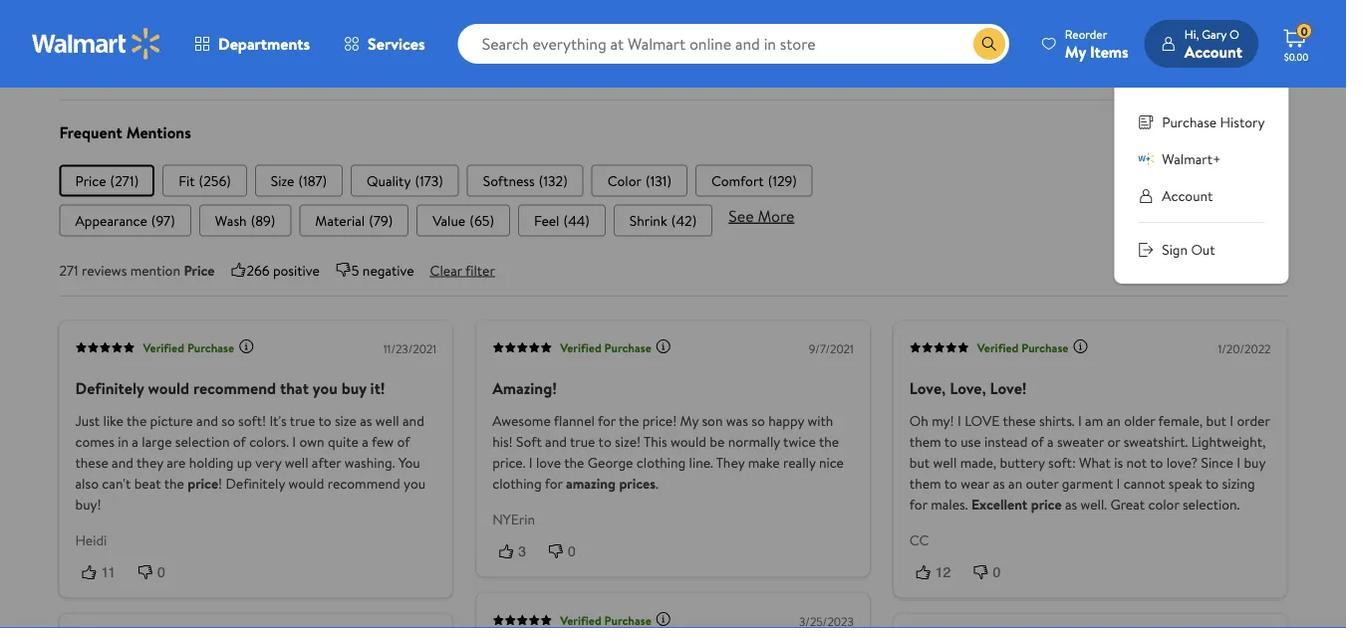 Task type: locate. For each thing, give the bounding box(es) containing it.
excellent
[[971, 495, 1028, 514]]

buy left 'it!'
[[341, 377, 366, 399]]

as left well.
[[1065, 495, 1077, 514]]

well.
[[1081, 495, 1107, 514]]

them down "oh"
[[910, 432, 941, 451]]

0 vertical spatial these
[[1003, 411, 1036, 430]]

soft
[[516, 432, 542, 451]]

list item down (271)
[[59, 205, 191, 236]]

0 button for amazing!
[[542, 541, 592, 562]]

so right was
[[751, 411, 765, 430]]

1 verified purchase from the left
[[143, 339, 234, 356]]

to up selection.
[[1206, 474, 1219, 493]]

3 button
[[492, 541, 542, 562]]

2 verified purchase from the left
[[560, 339, 651, 356]]

true inside awesome flannel for the price! my son was so happy with his! soft and true to size! this would be normally twice the price. i love the george clothing line. they make really nice clothing for
[[570, 432, 595, 451]]

266 positive
[[246, 260, 320, 280]]

1 vertical spatial true
[[570, 432, 595, 451]]

0 horizontal spatial an
[[1008, 474, 1022, 493]]

(132)
[[539, 171, 568, 190]]

filter
[[465, 260, 495, 280]]

a down shirts.
[[1047, 432, 1054, 451]]

2 horizontal spatial verified purchase
[[977, 339, 1069, 356]]

verified for definitely would recommend that you buy it!
[[143, 339, 184, 356]]

walmart image
[[32, 28, 161, 60]]

2 horizontal spatial for
[[910, 495, 927, 514]]

2 vertical spatial would
[[288, 474, 324, 493]]

(256)
[[199, 171, 231, 190]]

1 horizontal spatial you
[[404, 474, 426, 493]]

so left the soft!
[[221, 411, 235, 430]]

1 verified from the left
[[143, 339, 184, 356]]

love,
[[910, 377, 946, 399], [950, 377, 986, 399]]

for down "love"
[[545, 474, 563, 493]]

feel (44)
[[534, 211, 590, 230]]

2 vertical spatial as
[[1065, 495, 1077, 514]]

line.
[[689, 453, 713, 472]]

true down "flannel"
[[570, 432, 595, 451]]

items
[[1090, 40, 1129, 62]]

walmart+
[[1162, 149, 1221, 168]]

an down buttery
[[1008, 474, 1022, 493]]

1 vertical spatial them
[[910, 474, 941, 493]]

1 horizontal spatial an
[[1107, 411, 1121, 430]]

a left few
[[362, 432, 369, 451]]

clothing down price.
[[492, 474, 542, 493]]

softness
[[483, 171, 535, 190]]

love, up love
[[950, 377, 986, 399]]

1 horizontal spatial clothing
[[636, 453, 686, 472]]

the up nice on the right bottom of page
[[819, 432, 839, 451]]

price down outer
[[1031, 495, 1062, 514]]

0 right 11
[[157, 565, 165, 581]]

1 horizontal spatial verified purchase
[[560, 339, 651, 356]]

0 right 12
[[993, 565, 1001, 581]]

3 verified from the left
[[977, 339, 1019, 356]]

but down "oh"
[[910, 453, 930, 472]]

list item up the (79) on the top left of the page
[[351, 165, 459, 197]]

cannot
[[1124, 474, 1165, 493]]

0 horizontal spatial these
[[75, 453, 108, 472]]

feel
[[534, 211, 559, 230]]

of up buttery
[[1031, 432, 1044, 451]]

1 vertical spatial recommend
[[328, 474, 400, 493]]

0 button right 12
[[967, 562, 1016, 583]]

1 vertical spatial clothing
[[492, 474, 542, 493]]

0 for definitely would recommend that you buy it!
[[157, 565, 165, 581]]

departments
[[218, 33, 310, 55]]

0 vertical spatial account
[[1184, 40, 1242, 62]]

them
[[910, 432, 941, 451], [910, 474, 941, 493]]

you right that on the left bottom
[[313, 377, 338, 399]]

negative
[[363, 260, 414, 280]]

0 horizontal spatial verified purchase
[[143, 339, 234, 356]]

list
[[59, 165, 1287, 197]]

you inside ! definitely would recommend you buy!
[[404, 474, 426, 493]]

verified purchase up definitely would recommend that you buy it!
[[143, 339, 234, 356]]

reorder my items
[[1065, 25, 1129, 62]]

quite
[[328, 432, 359, 451]]

make
[[748, 453, 780, 472]]

1 so from the left
[[221, 411, 235, 430]]

would up picture
[[148, 377, 189, 399]]

price down holding
[[188, 474, 218, 493]]

list item up clear filter
[[417, 205, 510, 236]]

1 vertical spatial buy
[[1244, 453, 1265, 472]]

purchase up price!
[[604, 339, 651, 356]]

sign out
[[1162, 240, 1215, 259]]

1 horizontal spatial recommend
[[328, 474, 400, 493]]

2 horizontal spatial verified
[[977, 339, 1019, 356]]

my left 'son'
[[680, 411, 699, 430]]

i left own
[[292, 432, 296, 451]]

0 horizontal spatial love,
[[910, 377, 946, 399]]

0 vertical spatial recommend
[[193, 377, 276, 399]]

2 vertical spatial for
[[910, 495, 927, 514]]

2 love, from the left
[[950, 377, 986, 399]]

well down own
[[285, 453, 308, 472]]

with
[[807, 411, 833, 430]]

quality (173)
[[367, 171, 443, 190]]

3 of from the left
[[1031, 432, 1044, 451]]

list item up 'see more' button
[[695, 165, 813, 197]]

0 button right 3
[[542, 541, 592, 562]]

love
[[965, 411, 1000, 430]]

shirts.
[[1039, 411, 1075, 430]]

so inside just like the picture and so soft! it's true to size as well and comes in a large selection of colors. i own quite a few of these and they are holding up very well after washing. you also can't beat the
[[221, 411, 235, 430]]

1 love, from the left
[[910, 377, 946, 399]]

2 so from the left
[[751, 411, 765, 430]]

1 vertical spatial definitely
[[226, 474, 285, 493]]

list item containing color
[[592, 165, 687, 197]]

account down walmart+ at the right
[[1162, 186, 1213, 205]]

purchase for love, love, love!
[[1021, 339, 1069, 356]]

12 button
[[910, 562, 967, 583]]

list item containing size
[[255, 165, 343, 197]]

it's
[[269, 411, 287, 430]]

them up the males.
[[910, 474, 941, 493]]

1 horizontal spatial these
[[1003, 411, 1036, 430]]

1 horizontal spatial definitely
[[226, 474, 285, 493]]

account up purchase history
[[1184, 40, 1242, 62]]

a right the in
[[132, 432, 138, 451]]

oh
[[910, 411, 928, 430]]

size!
[[615, 432, 641, 451]]

0 horizontal spatial buy
[[341, 377, 366, 399]]

0 vertical spatial my
[[1065, 40, 1086, 62]]

0 vertical spatial clothing
[[636, 453, 686, 472]]

0 horizontal spatial verified
[[143, 339, 184, 356]]

1 vertical spatial but
[[910, 453, 930, 472]]

walmart+ link
[[1138, 148, 1265, 169]]

love, up "oh"
[[910, 377, 946, 399]]

0 horizontal spatial true
[[290, 411, 315, 430]]

these inside oh my!  i love these shirts.  i am an older female, but i order them to use instead of a sweater or sweatshirt.  lightweight, but well made, buttery soft:  what is not to love?  since i buy them to wear as an outer garment i cannot speak to sizing for males.
[[1003, 411, 1036, 430]]

1 vertical spatial price
[[184, 260, 215, 280]]

list item containing appearance
[[59, 205, 191, 236]]

garment
[[1062, 474, 1113, 493]]

to up george
[[598, 432, 612, 451]]

0
[[1301, 23, 1308, 40], [568, 544, 576, 560], [157, 565, 165, 581], [993, 565, 1001, 581]]

of up the up
[[233, 432, 246, 451]]

0 vertical spatial you
[[313, 377, 338, 399]]

0 vertical spatial them
[[910, 432, 941, 451]]

271 reviews mention price
[[59, 260, 215, 280]]

and down the in
[[112, 453, 133, 472]]

these inside just like the picture and so soft! it's true to size as well and comes in a large selection of colors. i own quite a few of these and they are holding up very well after washing. you also can't beat the
[[75, 453, 108, 472]]

2 horizontal spatial 0 button
[[967, 562, 1016, 583]]

purchase history
[[1162, 112, 1265, 132]]

verified up love!
[[977, 339, 1019, 356]]

2 horizontal spatial well
[[933, 453, 957, 472]]

buy up sizing
[[1244, 453, 1265, 472]]

(42)
[[671, 211, 697, 230]]

this
[[644, 432, 667, 451]]

1 horizontal spatial price
[[1031, 495, 1062, 514]]

1 horizontal spatial well
[[375, 411, 399, 430]]

my left items at the right of the page
[[1065, 40, 1086, 62]]

12
[[935, 565, 951, 581]]

1 horizontal spatial love,
[[950, 377, 986, 399]]

verified for amazing!
[[560, 339, 601, 356]]

0 vertical spatial price
[[75, 171, 106, 190]]

purchase up love!
[[1021, 339, 1069, 356]]

well up few
[[375, 411, 399, 430]]

1 vertical spatial you
[[404, 474, 426, 493]]

list item up 5
[[299, 205, 409, 236]]

1 horizontal spatial so
[[751, 411, 765, 430]]

buy inside oh my!  i love these shirts.  i am an older female, but i order them to use instead of a sweater or sweatshirt.  lightweight, but well made, buttery soft:  what is not to love?  since i buy them to wear as an outer garment i cannot speak to sizing for males.
[[1244, 453, 1265, 472]]

sweatshirt.
[[1124, 432, 1188, 451]]

softness (132)
[[483, 171, 568, 190]]

2 horizontal spatial as
[[1065, 495, 1077, 514]]

1/20/2022
[[1218, 341, 1271, 358]]

0 horizontal spatial as
[[360, 411, 372, 430]]

holding
[[189, 453, 234, 472]]

to left size
[[318, 411, 331, 430]]

verified purchase for amazing!
[[560, 339, 651, 356]]

outer
[[1026, 474, 1059, 493]]

well left made,
[[933, 453, 957, 472]]

flannel
[[554, 411, 595, 430]]

a inside oh my!  i love these shirts.  i am an older female, but i order them to use instead of a sweater or sweatshirt.  lightweight, but well made, buttery soft:  what is not to love?  since i buy them to wear as an outer garment i cannot speak to sizing for males.
[[1047, 432, 1054, 451]]

1 vertical spatial account
[[1162, 186, 1213, 205]]

1 horizontal spatial would
[[288, 474, 324, 493]]

review
[[123, 42, 163, 61]]

verified
[[143, 339, 184, 356], [560, 339, 601, 356], [977, 339, 1019, 356]]

1 horizontal spatial true
[[570, 432, 595, 451]]

i left am
[[1078, 411, 1082, 430]]

0 button right 11
[[132, 562, 181, 583]]

0 vertical spatial but
[[1206, 411, 1226, 430]]

0 horizontal spatial definitely
[[75, 377, 144, 399]]

see more list
[[59, 205, 1287, 236]]

0 horizontal spatial you
[[313, 377, 338, 399]]

0 horizontal spatial price
[[188, 474, 218, 493]]

more
[[758, 205, 794, 226]]

purchase up definitely would recommend that you buy it!
[[187, 339, 234, 356]]

the right like
[[127, 411, 147, 430]]

these up instead
[[1003, 411, 1036, 430]]

i right my!
[[957, 411, 961, 430]]

0 vertical spatial would
[[148, 377, 189, 399]]

1 horizontal spatial buy
[[1244, 453, 1265, 472]]

value (65)
[[433, 211, 494, 230]]

great
[[1110, 495, 1145, 514]]

well
[[375, 411, 399, 430], [285, 453, 308, 472], [933, 453, 957, 472]]

0 horizontal spatial so
[[221, 411, 235, 430]]

definitely up like
[[75, 377, 144, 399]]

twice
[[783, 432, 816, 451]]

true
[[290, 411, 315, 430], [570, 432, 595, 451]]

you down you
[[404, 474, 426, 493]]

0 vertical spatial definitely
[[75, 377, 144, 399]]

0 vertical spatial price
[[188, 474, 218, 493]]

soft!
[[238, 411, 266, 430]]

my inside the reorder my items
[[1065, 40, 1086, 62]]

recommend
[[193, 377, 276, 399], [328, 474, 400, 493]]

an right am
[[1107, 411, 1121, 430]]

0 horizontal spatial but
[[910, 453, 930, 472]]

list item down (256)
[[199, 205, 291, 236]]

2 them from the top
[[910, 474, 941, 493]]

definitely down the up
[[226, 474, 285, 493]]

would up line.
[[671, 432, 706, 451]]

verified purchase up love!
[[977, 339, 1069, 356]]

2 horizontal spatial would
[[671, 432, 706, 451]]

but up lightweight,
[[1206, 411, 1226, 430]]

1 horizontal spatial as
[[993, 474, 1005, 493]]

and up "love"
[[545, 432, 567, 451]]

awesome flannel for the price! my son was so happy with his! soft and true to size! this would be normally twice the price. i love the george clothing line. they make really nice clothing for
[[492, 411, 844, 493]]

as right size
[[360, 411, 372, 430]]

i
[[957, 411, 961, 430], [1078, 411, 1082, 430], [1230, 411, 1234, 430], [292, 432, 296, 451], [529, 453, 533, 472], [1237, 453, 1241, 472], [1116, 474, 1120, 493]]

clothing up .
[[636, 453, 686, 472]]

0 vertical spatial for
[[598, 411, 616, 430]]

purchase up walmart+ at the right
[[1162, 112, 1217, 132]]

son
[[702, 411, 723, 430]]

my
[[1065, 40, 1086, 62], [680, 411, 699, 430]]

0 right 3
[[568, 544, 576, 560]]

list item up the wash
[[163, 165, 247, 197]]

list item up feel
[[467, 165, 584, 197]]

2 verified from the left
[[560, 339, 601, 356]]

3 verified purchase from the left
[[977, 339, 1069, 356]]

0 vertical spatial as
[[360, 411, 372, 430]]

walmart+ image
[[1138, 151, 1154, 167]]

recommend up the soft!
[[193, 377, 276, 399]]

0 horizontal spatial price
[[75, 171, 106, 190]]

(79)
[[369, 211, 393, 230]]

as up excellent
[[993, 474, 1005, 493]]

1 horizontal spatial 0 button
[[542, 541, 592, 562]]

1 vertical spatial these
[[75, 453, 108, 472]]

0 horizontal spatial for
[[545, 474, 563, 493]]

0 horizontal spatial my
[[680, 411, 699, 430]]

you for recommend
[[404, 474, 426, 493]]

price right "mention"
[[184, 260, 215, 280]]

list item containing wash
[[199, 205, 291, 236]]

2 horizontal spatial of
[[1031, 432, 1044, 451]]

1 horizontal spatial verified
[[560, 339, 601, 356]]

0 horizontal spatial of
[[233, 432, 246, 451]]

verified purchase up "flannel"
[[560, 339, 651, 356]]

1 vertical spatial as
[[993, 474, 1005, 493]]

purchase for amazing!
[[604, 339, 651, 356]]

verified up picture
[[143, 339, 184, 356]]

purchase
[[1162, 112, 1217, 132], [187, 339, 234, 356], [604, 339, 651, 356], [1021, 339, 1069, 356]]

verified up "flannel"
[[560, 339, 601, 356]]

would down after in the left of the page
[[288, 474, 324, 493]]

i left "love"
[[529, 453, 533, 472]]

0 horizontal spatial clothing
[[492, 474, 542, 493]]

order
[[1237, 411, 1270, 430]]

out
[[1191, 240, 1215, 259]]

they
[[137, 453, 163, 472]]

hi,
[[1184, 25, 1199, 42]]

list item down (132)
[[518, 205, 606, 236]]

clear
[[430, 260, 462, 280]]

1 vertical spatial my
[[680, 411, 699, 430]]

1 vertical spatial would
[[671, 432, 706, 451]]

just
[[75, 411, 100, 430]]

list item down (131)
[[614, 205, 713, 236]]

recommend down washing.
[[328, 474, 400, 493]]

true up own
[[290, 411, 315, 430]]

1 horizontal spatial but
[[1206, 411, 1226, 430]]

list item containing material
[[299, 205, 409, 236]]

(89)
[[251, 211, 275, 230]]

fit
[[179, 171, 195, 190]]

material
[[315, 211, 365, 230]]

gary
[[1202, 25, 1227, 42]]

own
[[299, 432, 324, 451]]

price left (271)
[[75, 171, 106, 190]]

0 vertical spatial true
[[290, 411, 315, 430]]

as inside just like the picture and so soft! it's true to size as well and comes in a large selection of colors. i own quite a few of these and they are holding up very well after washing. you also can't beat the
[[360, 411, 372, 430]]

list item
[[59, 165, 155, 197], [163, 165, 247, 197], [255, 165, 343, 197], [351, 165, 459, 197], [467, 165, 584, 197], [592, 165, 687, 197], [695, 165, 813, 197], [59, 205, 191, 236], [199, 205, 291, 236], [299, 205, 409, 236], [417, 205, 510, 236], [518, 205, 606, 236], [614, 205, 713, 236]]

of right few
[[397, 432, 410, 451]]

these down comes
[[75, 453, 108, 472]]

list item up appearance at top
[[59, 165, 155, 197]]

amazing!
[[492, 377, 557, 399]]

1 horizontal spatial of
[[397, 432, 410, 451]]

color
[[1148, 495, 1179, 514]]

but
[[1206, 411, 1226, 430], [910, 453, 930, 472]]

0 horizontal spatial well
[[285, 453, 308, 472]]

0 horizontal spatial 0 button
[[132, 562, 181, 583]]

for up size!
[[598, 411, 616, 430]]

in
[[118, 432, 129, 451]]

1 horizontal spatial my
[[1065, 40, 1086, 62]]

sign out link
[[1138, 239, 1265, 260]]

awesome
[[492, 411, 551, 430]]

list item up shrink at the left top of page
[[592, 165, 687, 197]]

soft:
[[1048, 453, 1076, 472]]



Task type: describe. For each thing, give the bounding box(es) containing it.
list item containing fit
[[163, 165, 247, 197]]

5 negative
[[352, 260, 414, 280]]

and up you
[[403, 411, 424, 430]]

search icon image
[[981, 36, 997, 52]]

! definitely would recommend you buy!
[[75, 474, 426, 514]]

services button
[[327, 20, 442, 68]]

comfort
[[711, 171, 764, 190]]

1 of from the left
[[233, 432, 246, 451]]

price inside list item
[[75, 171, 106, 190]]

nyerin
[[492, 510, 535, 529]]

amazing prices .
[[566, 474, 658, 493]]

love
[[536, 453, 561, 472]]

the up size!
[[619, 411, 639, 430]]

recommend inside ! definitely would recommend you buy!
[[328, 474, 400, 493]]

see
[[729, 205, 754, 226]]

size
[[335, 411, 357, 430]]

for inside oh my!  i love these shirts.  i am an older female, but i order them to use instead of a sweater or sweatshirt.  lightweight, but well made, buttery soft:  what is not to love?  since i buy them to wear as an outer garment i cannot speak to sizing for males.
[[910, 495, 927, 514]]

list item containing softness
[[467, 165, 584, 197]]

after
[[312, 453, 341, 472]]

dan
[[982, 40, 1006, 60]]

buttery
[[1000, 453, 1045, 472]]

can't
[[102, 474, 131, 493]]

or
[[1107, 432, 1120, 451]]

you for that
[[313, 377, 338, 399]]

and inside awesome flannel for the price! my son was so happy with his! soft and true to size! this would be normally twice the price. i love the george clothing line. they make really nice clothing for
[[545, 432, 567, 451]]

the right "love"
[[564, 453, 584, 472]]

mention
[[130, 260, 180, 280]]

reviews
[[82, 260, 127, 280]]

so inside awesome flannel for the price! my son was so happy with his! soft and true to size! this would be normally twice the price. i love the george clothing line. they make really nice clothing for
[[751, 411, 765, 430]]

(131)
[[646, 171, 672, 190]]

well inside oh my!  i love these shirts.  i am an older female, but i order them to use instead of a sweater or sweatshirt.  lightweight, but well made, buttery soft:  what is not to love?  since i buy them to wear as an outer garment i cannot speak to sizing for males.
[[933, 453, 957, 472]]

0 button for definitely would recommend that you buy it!
[[132, 562, 181, 583]]

write a review link
[[59, 37, 180, 66]]

list containing price
[[59, 165, 1287, 197]]

verified purchase for love, love, love!
[[977, 339, 1069, 356]]

0 horizontal spatial would
[[148, 377, 189, 399]]

0 vertical spatial an
[[1107, 411, 1121, 430]]

(44)
[[563, 211, 590, 230]]

be
[[710, 432, 725, 451]]

Walmart Site-Wide search field
[[458, 24, 1009, 64]]

definitely would recommend that you buy it!
[[75, 377, 385, 399]]

comes
[[75, 432, 114, 451]]

is
[[1114, 453, 1123, 472]]

list item containing price
[[59, 165, 155, 197]]

definitely inside ! definitely would recommend you buy!
[[226, 474, 285, 493]]

see more
[[729, 205, 794, 226]]

1 vertical spatial an
[[1008, 474, 1022, 493]]

Search search field
[[458, 24, 1009, 64]]

reorder
[[1065, 25, 1107, 42]]

picture
[[150, 411, 193, 430]]

quality
[[367, 171, 411, 190]]

you
[[398, 453, 420, 472]]

heidi
[[75, 531, 107, 550]]

services
[[368, 33, 425, 55]]

0 horizontal spatial recommend
[[193, 377, 276, 399]]

prices
[[619, 474, 656, 493]]

size (187)
[[271, 171, 327, 190]]

to left use
[[944, 432, 957, 451]]

list item containing quality
[[351, 165, 459, 197]]

0 for love, love, love!
[[993, 565, 1001, 581]]

1 them from the top
[[910, 432, 941, 451]]

to inside awesome flannel for the price! my son was so happy with his! soft and true to size! this would be normally twice the price. i love the george clothing line. they make really nice clothing for
[[598, 432, 612, 451]]

(129)
[[768, 171, 797, 190]]

just like the picture and so soft! it's true to size as well and comes in a large selection of colors. i own quite a few of these and they are holding up very well after washing. you also can't beat the
[[75, 411, 424, 493]]

my!
[[932, 411, 954, 430]]

as inside oh my!  i love these shirts.  i am an older female, but i order them to use instead of a sweater or sweatshirt.  lightweight, but well made, buttery soft:  what is not to love?  since i buy them to wear as an outer garment i cannot speak to sizing for males.
[[993, 474, 1005, 493]]

material (79)
[[315, 211, 393, 230]]

my inside awesome flannel for the price! my son was so happy with his! soft and true to size! this would be normally twice the price. i love the george clothing line. they make really nice clothing for
[[680, 411, 699, 430]]

0 for amazing!
[[568, 544, 576, 560]]

very
[[255, 453, 281, 472]]

i inside just like the picture and so soft! it's true to size as well and comes in a large selection of colors. i own quite a few of these and they are holding up very well after washing. you also can't beat the
[[292, 432, 296, 451]]

(65)
[[469, 211, 494, 230]]

wash (89)
[[215, 211, 275, 230]]

size
[[271, 171, 294, 190]]

beat
[[134, 474, 161, 493]]

verified purchase for definitely would recommend that you buy it!
[[143, 339, 234, 356]]

washing.
[[344, 453, 395, 472]]

price.
[[492, 453, 526, 472]]

i inside awesome flannel for the price! my son was so happy with his! soft and true to size! this would be normally twice the price. i love the george clothing line. they make really nice clothing for
[[529, 453, 533, 472]]

verified for love, love, love!
[[977, 339, 1019, 356]]

would inside awesome flannel for the price! my son was so happy with his! soft and true to size! this would be normally twice the price. i love the george clothing line. they make really nice clothing for
[[671, 432, 706, 451]]

his!
[[492, 432, 513, 451]]

love?
[[1167, 453, 1198, 472]]

to right not
[[1150, 453, 1163, 472]]

o
[[1229, 25, 1239, 42]]

speak
[[1169, 474, 1202, 493]]

hi, gary o account
[[1184, 25, 1242, 62]]

to up the males.
[[944, 474, 957, 493]]

happy
[[768, 411, 804, 430]]

really
[[783, 453, 816, 472]]

of inside oh my!  i love these shirts.  i am an older female, but i order them to use instead of a sweater or sweatshirt.  lightweight, but well made, buttery soft:  what is not to love?  since i buy them to wear as an outer garment i cannot speak to sizing for males.
[[1031, 432, 1044, 451]]

0 vertical spatial buy
[[341, 377, 366, 399]]

2 of from the left
[[397, 432, 410, 451]]

cc
[[910, 531, 929, 550]]

sizing
[[1222, 474, 1255, 493]]

0 button for love, love, love!
[[967, 562, 1016, 583]]

0 up $0.00
[[1301, 23, 1308, 40]]

1 vertical spatial for
[[545, 474, 563, 493]]

1 horizontal spatial price
[[184, 260, 215, 280]]

amazing
[[566, 474, 616, 493]]

price!
[[642, 411, 677, 430]]

frequent mentions
[[59, 122, 191, 144]]

color
[[607, 171, 642, 190]]

1 horizontal spatial for
[[598, 411, 616, 430]]

purchase inside 'link'
[[1162, 112, 1217, 132]]

write a review
[[76, 42, 163, 61]]

list item containing comfort
[[695, 165, 813, 197]]

positive
[[273, 260, 320, 280]]

also
[[75, 474, 99, 493]]

true inside just like the picture and so soft! it's true to size as well and comes in a large selection of colors. i own quite a few of these and they are holding up very well after washing. you also can't beat the
[[290, 411, 315, 430]]

i up lightweight,
[[1230, 411, 1234, 430]]

the down are
[[164, 474, 184, 493]]

am
[[1085, 411, 1103, 430]]

mentions
[[126, 122, 191, 144]]

list item containing shrink
[[614, 205, 713, 236]]

love, love, love!
[[910, 377, 1027, 399]]

to inside just like the picture and so soft! it's true to size as well and comes in a large selection of colors. i own quite a few of these and they are holding up very well after washing. you also can't beat the
[[318, 411, 331, 430]]

$0.00
[[1284, 50, 1308, 63]]

shrink
[[630, 211, 667, 230]]

sweater
[[1057, 432, 1104, 451]]

like
[[103, 411, 123, 430]]

11 button
[[75, 562, 132, 583]]

shrink (42)
[[630, 211, 697, 230]]

(173)
[[415, 171, 443, 190]]

color (131)
[[607, 171, 672, 190]]

i up sizing
[[1237, 453, 1241, 472]]

purchase for definitely would recommend that you buy it!
[[187, 339, 234, 356]]

made,
[[960, 453, 997, 472]]

and up selection
[[196, 411, 218, 430]]

clear filter
[[430, 260, 495, 280]]

it!
[[370, 377, 385, 399]]

list item containing value
[[417, 205, 510, 236]]

5
[[352, 260, 359, 280]]

would inside ! definitely would recommend you buy!
[[288, 474, 324, 493]]

not
[[1126, 453, 1147, 472]]

3
[[518, 544, 526, 560]]

use
[[961, 432, 981, 451]]

list item containing feel
[[518, 205, 606, 236]]

1 vertical spatial price
[[1031, 495, 1062, 514]]

a right write
[[113, 42, 120, 61]]

female,
[[1158, 411, 1203, 430]]

i down is
[[1116, 474, 1120, 493]]

see more button
[[729, 205, 794, 226]]



Task type: vqa. For each thing, say whether or not it's contained in the screenshot.
R
no



